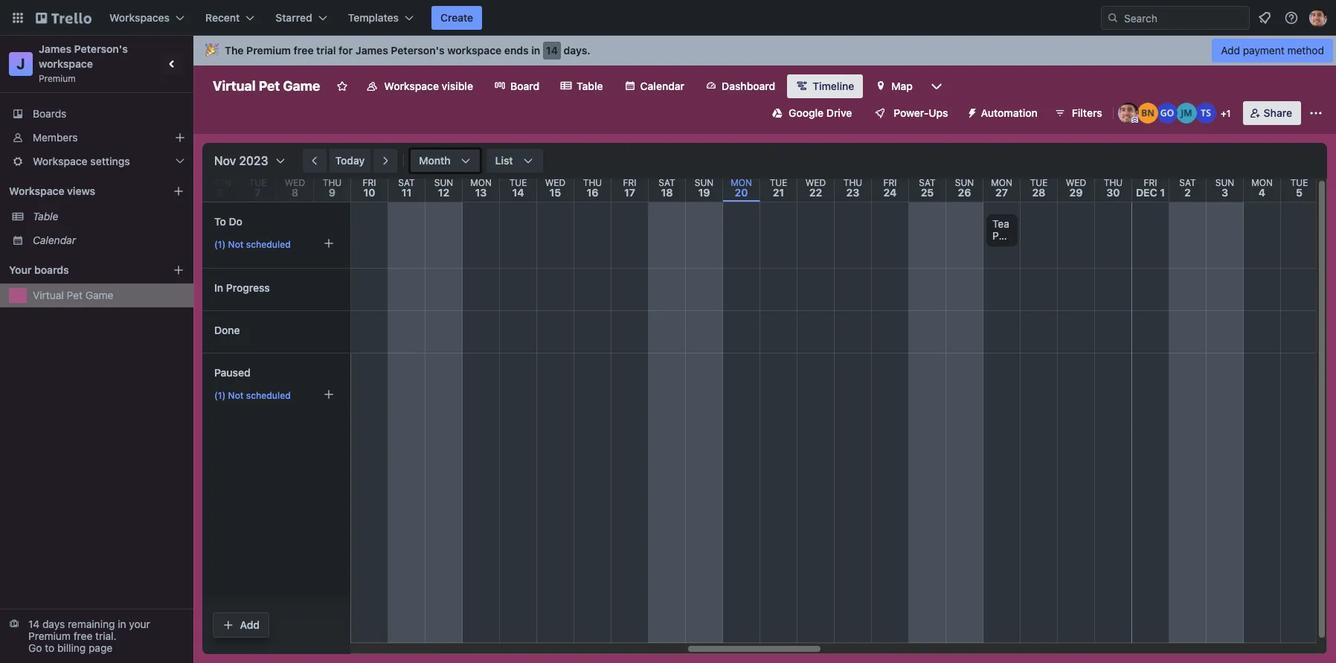 Task type: vqa. For each thing, say whether or not it's contained in the screenshot.


Task type: locate. For each thing, give the bounding box(es) containing it.
2 vertical spatial premium
[[28, 630, 71, 642]]

workspace inside james peterson's workspace premium
[[39, 57, 93, 70]]

1 horizontal spatial workspace
[[448, 44, 502, 57]]

sun for 3
[[1216, 177, 1235, 188]]

drive
[[827, 106, 853, 119]]

thu
[[323, 177, 342, 188], [583, 177, 602, 188], [844, 177, 863, 188], [1105, 177, 1123, 188]]

1 horizontal spatial add
[[1222, 44, 1241, 57]]

4 fri from the left
[[1145, 177, 1158, 188]]

virtual down the
[[213, 78, 256, 94]]

0 vertical spatial virtual
[[213, 78, 256, 94]]

1 horizontal spatial game
[[283, 78, 320, 94]]

Search field
[[1120, 7, 1250, 29]]

1 horizontal spatial table link
[[552, 74, 612, 98]]

add for add
[[240, 619, 260, 631]]

workspaces
[[109, 11, 170, 24]]

ups
[[929, 106, 949, 119]]

1 vertical spatial workspace
[[39, 57, 93, 70]]

james peterson (jamespeterson93) image
[[1310, 9, 1328, 27]]

0 horizontal spatial game
[[85, 289, 114, 301]]

sat for 11
[[398, 177, 415, 188]]

sat for 25
[[920, 177, 936, 188]]

fri for 24
[[884, 177, 897, 188]]

1 horizontal spatial james
[[356, 44, 388, 57]]

create
[[441, 11, 474, 24]]

sun
[[435, 177, 453, 188], [695, 177, 714, 188], [956, 177, 975, 188], [1216, 177, 1235, 188]]

3 tue from the left
[[770, 177, 788, 188]]

0 vertical spatial game
[[283, 78, 320, 94]]

google drive
[[789, 106, 853, 119]]

james peterson's workspace link
[[39, 42, 131, 70]]

add inside add button
[[240, 619, 260, 631]]

5 tue from the left
[[1291, 177, 1309, 188]]

1 right tara schultz (taraschultz7) image
[[1227, 108, 1232, 119]]

members
[[33, 131, 78, 144]]

28
[[1033, 186, 1046, 199]]

3 fri from the left
[[884, 177, 897, 188]]

0 vertical spatial free
[[294, 44, 314, 57]]

0 horizontal spatial virtual
[[33, 289, 64, 301]]

1 horizontal spatial virtual
[[213, 78, 256, 94]]

calendar link up the your boards with 1 items element
[[33, 233, 185, 248]]

1 vertical spatial pet
[[67, 289, 83, 301]]

sun right "sat 2"
[[1216, 177, 1235, 188]]

mon left tue 14
[[471, 177, 492, 188]]

calendar link
[[615, 74, 694, 98], [33, 233, 185, 248]]

4 thu from the left
[[1105, 177, 1123, 188]]

4 mon from the left
[[992, 177, 1013, 188]]

1 not from the top
[[228, 239, 244, 250]]

1 horizontal spatial free
[[294, 44, 314, 57]]

add
[[1222, 44, 1241, 57], [240, 619, 260, 631]]

0 horizontal spatial in
[[118, 618, 126, 630]]

tue
[[249, 177, 267, 188], [510, 177, 527, 188], [770, 177, 788, 188], [1031, 177, 1048, 188], [1291, 177, 1309, 188]]

1 vertical spatial scheduled
[[246, 390, 291, 401]]

19
[[699, 186, 710, 199]]

thu 30
[[1105, 177, 1123, 199]]

to do
[[214, 215, 243, 228]]

workspace down 🎉 the premium free trial for james peterson's workspace ends in 14 days.
[[384, 80, 439, 92]]

1 vertical spatial game
[[85, 289, 114, 301]]

show menu image
[[1309, 106, 1324, 121]]

5 mon from the left
[[1252, 177, 1273, 188]]

16
[[587, 186, 599, 199]]

not down do
[[228, 239, 244, 250]]

workspace for workspace views
[[9, 185, 64, 197]]

thu left fri 24
[[844, 177, 863, 188]]

4 wed from the left
[[1067, 177, 1087, 188]]

2 (1) not scheduled from the top
[[214, 390, 291, 401]]

filters
[[1072, 106, 1103, 119]]

table
[[577, 80, 603, 92], [33, 210, 58, 223]]

month button
[[410, 149, 481, 173]]

mon left tue 5
[[1252, 177, 1273, 188]]

pet
[[259, 78, 280, 94], [67, 289, 83, 301]]

primary element
[[0, 0, 1337, 36]]

(1) not scheduled button down do
[[209, 232, 340, 256]]

today
[[335, 154, 365, 167]]

tue for 5
[[1291, 177, 1309, 188]]

mon 6
[[210, 177, 231, 199]]

1 vertical spatial 14
[[512, 186, 524, 199]]

1 vertical spatial (1) not scheduled button
[[209, 383, 340, 407]]

virtual inside board name text field
[[213, 78, 256, 94]]

0 vertical spatial 14
[[546, 44, 558, 57]]

0 horizontal spatial calendar link
[[33, 233, 185, 248]]

2 (1) from the top
[[214, 390, 226, 401]]

1 vertical spatial not
[[228, 390, 244, 401]]

filters button
[[1050, 101, 1107, 125]]

mon left tue 21
[[731, 177, 752, 188]]

not for to do
[[228, 239, 244, 250]]

0 vertical spatial workspace
[[384, 80, 439, 92]]

0 vertical spatial (1) not scheduled
[[214, 239, 291, 250]]

sun for 26
[[956, 177, 975, 188]]

1 horizontal spatial calendar
[[641, 80, 685, 92]]

3 sat from the left
[[920, 177, 936, 188]]

fri 17
[[623, 177, 637, 199]]

1 thu from the left
[[323, 177, 342, 188]]

fri inside fri dec 1
[[1145, 177, 1158, 188]]

mon left the "tue 28" at the top of page
[[992, 177, 1013, 188]]

banner
[[194, 36, 1337, 66]]

table link
[[552, 74, 612, 98], [33, 209, 185, 224]]

0 vertical spatial in
[[532, 44, 541, 57]]

(1) not scheduled down paused
[[214, 390, 291, 401]]

virtual pet game down the your boards with 1 items element
[[33, 289, 114, 301]]

table down workspace views at top left
[[33, 210, 58, 223]]

1 vertical spatial free
[[73, 630, 93, 642]]

thu down today button
[[323, 177, 342, 188]]

1 scheduled from the top
[[246, 239, 291, 250]]

power-
[[894, 106, 929, 119]]

1 horizontal spatial table
[[577, 80, 603, 92]]

dashboard
[[722, 80, 776, 92]]

1 horizontal spatial 14
[[512, 186, 524, 199]]

(1) not scheduled for to do
[[214, 239, 291, 250]]

(1) for paused
[[214, 390, 226, 401]]

list
[[495, 154, 513, 167]]

20
[[735, 186, 748, 199]]

workspace left views
[[9, 185, 64, 197]]

workspace inside button
[[384, 80, 439, 92]]

0 vertical spatial table
[[577, 80, 603, 92]]

star or unstar board image
[[337, 80, 349, 92]]

0 horizontal spatial workspace
[[39, 57, 93, 70]]

1 sun from the left
[[435, 177, 453, 188]]

sun left mon 27
[[956, 177, 975, 188]]

james inside james peterson's workspace premium
[[39, 42, 71, 55]]

power-ups button
[[864, 101, 958, 125]]

3 sun from the left
[[956, 177, 975, 188]]

2 fri from the left
[[623, 177, 637, 188]]

0 vertical spatial 1
[[1227, 108, 1232, 119]]

thu left dec
[[1105, 177, 1123, 188]]

this member is an admin of this board. image
[[1132, 117, 1139, 124]]

0 horizontal spatial virtual pet game
[[33, 289, 114, 301]]

2 sat from the left
[[659, 177, 676, 188]]

1 vertical spatial workspace
[[33, 155, 88, 167]]

method
[[1288, 44, 1325, 57]]

1 vertical spatial (1) not scheduled
[[214, 390, 291, 401]]

back to home image
[[36, 6, 92, 30]]

sun 19
[[695, 177, 714, 199]]

4 sat from the left
[[1180, 177, 1197, 188]]

sat 11
[[398, 177, 415, 199]]

table link down views
[[33, 209, 185, 224]]

13
[[475, 186, 487, 199]]

recent
[[205, 11, 240, 24]]

workspace navigation collapse icon image
[[162, 54, 183, 74]]

0 vertical spatial (1)
[[214, 239, 226, 250]]

3 wed from the left
[[806, 177, 826, 188]]

free
[[294, 44, 314, 57], [73, 630, 93, 642]]

mon for 13
[[471, 177, 492, 188]]

23
[[847, 186, 860, 199]]

google
[[789, 106, 824, 119]]

1 vertical spatial premium
[[39, 73, 76, 84]]

0 vertical spatial not
[[228, 239, 244, 250]]

1 (1) not scheduled button from the top
[[209, 232, 340, 256]]

1 vertical spatial virtual pet game
[[33, 289, 114, 301]]

tue 7
[[249, 177, 267, 199]]

(1) down paused
[[214, 390, 226, 401]]

game inside board name text field
[[283, 78, 320, 94]]

peterson's inside james peterson's workspace premium
[[74, 42, 128, 55]]

(1) not scheduled down do
[[214, 239, 291, 250]]

create a view image
[[173, 185, 185, 197]]

starred button
[[267, 6, 336, 30]]

0 vertical spatial workspace
[[448, 44, 502, 57]]

tue right mon 4
[[1291, 177, 1309, 188]]

automation button
[[961, 101, 1047, 125]]

mon for 27
[[992, 177, 1013, 188]]

2 sun from the left
[[695, 177, 714, 188]]

14 left days.
[[546, 44, 558, 57]]

1 (1) not scheduled from the top
[[214, 239, 291, 250]]

table link down days.
[[552, 74, 612, 98]]

scheduled down paused
[[246, 390, 291, 401]]

sun for 12
[[435, 177, 453, 188]]

1 right dec
[[1161, 186, 1166, 199]]

game left star or unstar board icon
[[283, 78, 320, 94]]

in right ends
[[532, 44, 541, 57]]

(1) down to
[[214, 239, 226, 250]]

workspace down create button
[[448, 44, 502, 57]]

2023
[[239, 154, 268, 167]]

0 horizontal spatial free
[[73, 630, 93, 642]]

1 horizontal spatial virtual pet game
[[213, 78, 320, 94]]

0 vertical spatial add
[[1222, 44, 1241, 57]]

peterson's
[[74, 42, 128, 55], [391, 44, 445, 57]]

game
[[283, 78, 320, 94], [85, 289, 114, 301]]

peterson's down back to home image
[[74, 42, 128, 55]]

tue for 28
[[1031, 177, 1048, 188]]

2 thu from the left
[[583, 177, 602, 188]]

0 horizontal spatial 1
[[1161, 186, 1166, 199]]

calendar down primary element
[[641, 80, 685, 92]]

sat left sun 19
[[659, 177, 676, 188]]

14 left days at the left of the page
[[28, 618, 40, 630]]

workspace down members
[[33, 155, 88, 167]]

free inside 14 days remaining in your premium free trial. go to billing page
[[73, 630, 93, 642]]

calendar up 'boards'
[[33, 234, 76, 246]]

17
[[625, 186, 636, 199]]

1 fri from the left
[[363, 177, 376, 188]]

1 wed from the left
[[285, 177, 305, 188]]

0 horizontal spatial james
[[39, 42, 71, 55]]

sun left mon 20
[[695, 177, 714, 188]]

0 horizontal spatial table
[[33, 210, 58, 223]]

add for add payment method
[[1222, 44, 1241, 57]]

21
[[773, 186, 785, 199]]

2 (1) not scheduled button from the top
[[209, 383, 340, 407]]

0 vertical spatial calendar link
[[615, 74, 694, 98]]

boards
[[33, 107, 67, 120]]

3 thu from the left
[[844, 177, 863, 188]]

james peterson's workspace premium
[[39, 42, 131, 84]]

mon for 4
[[1252, 177, 1273, 188]]

james right for
[[356, 44, 388, 57]]

game down the your boards with 1 items element
[[85, 289, 114, 301]]

0 horizontal spatial 14
[[28, 618, 40, 630]]

1 vertical spatial add
[[240, 619, 260, 631]]

2 scheduled from the top
[[246, 390, 291, 401]]

payment
[[1244, 44, 1285, 57]]

thu for 16
[[583, 177, 602, 188]]

sat left sun 26
[[920, 177, 936, 188]]

wed left thu 30
[[1067, 177, 1087, 188]]

0 vertical spatial pet
[[259, 78, 280, 94]]

fri for dec
[[1145, 177, 1158, 188]]

in left your
[[118, 618, 126, 630]]

2 tue from the left
[[510, 177, 527, 188]]

premium inside 14 days remaining in your premium free trial. go to billing page
[[28, 630, 71, 642]]

mon 13
[[471, 177, 492, 199]]

workspace right 'j'
[[39, 57, 93, 70]]

james
[[39, 42, 71, 55], [356, 44, 388, 57]]

tue right mon 20
[[770, 177, 788, 188]]

2 not from the top
[[228, 390, 244, 401]]

2 mon from the left
[[471, 177, 492, 188]]

gary orlando (garyorlando) image
[[1157, 103, 1178, 124]]

(1) not scheduled button down paused
[[209, 383, 340, 407]]

wed for 8
[[285, 177, 305, 188]]

mon down nov
[[210, 177, 231, 188]]

1 vertical spatial in
[[118, 618, 126, 630]]

1 horizontal spatial in
[[532, 44, 541, 57]]

add inside add payment method link
[[1222, 44, 1241, 57]]

1 vertical spatial virtual
[[33, 289, 64, 301]]

1 (1) from the top
[[214, 239, 226, 250]]

8
[[292, 186, 299, 199]]

fri right thu 16 at the left of page
[[623, 177, 637, 188]]

table down days.
[[577, 80, 603, 92]]

2 vertical spatial 14
[[28, 618, 40, 630]]

sun down month button
[[435, 177, 453, 188]]

1 vertical spatial (1)
[[214, 390, 226, 401]]

workspace inside dropdown button
[[33, 155, 88, 167]]

do
[[229, 215, 243, 228]]

2 wed from the left
[[545, 177, 566, 188]]

1 tue from the left
[[249, 177, 267, 188]]

tue down 2023
[[249, 177, 267, 188]]

sat left the sun 12
[[398, 177, 415, 188]]

wed for 29
[[1067, 177, 1087, 188]]

fri down today button
[[363, 177, 376, 188]]

2 horizontal spatial 14
[[546, 44, 558, 57]]

fri right thu 30
[[1145, 177, 1158, 188]]

4 sun from the left
[[1216, 177, 1235, 188]]

0 vertical spatial virtual pet game
[[213, 78, 320, 94]]

wed left 'thu 9'
[[285, 177, 305, 188]]

mon 4
[[1252, 177, 1273, 199]]

scheduled up progress
[[246, 239, 291, 250]]

virtual pet game down the
[[213, 78, 320, 94]]

tue for 7
[[249, 177, 267, 188]]

1 sat from the left
[[398, 177, 415, 188]]

wed right tue 14
[[545, 177, 566, 188]]

tue right mon 27
[[1031, 177, 1048, 188]]

1
[[1227, 108, 1232, 119], [1161, 186, 1166, 199]]

month
[[419, 154, 451, 167]]

(1) not scheduled button for to do
[[209, 232, 340, 256]]

1 vertical spatial table link
[[33, 209, 185, 224]]

peterson's up workspace visible button
[[391, 44, 445, 57]]

sat left sun 3
[[1180, 177, 1197, 188]]

0 vertical spatial (1) not scheduled button
[[209, 232, 340, 256]]

james down back to home image
[[39, 42, 71, 55]]

add payment method link
[[1213, 39, 1334, 63]]

fri right thu 23
[[884, 177, 897, 188]]

0 vertical spatial scheduled
[[246, 239, 291, 250]]

virtual
[[213, 78, 256, 94], [33, 289, 64, 301]]

1 mon from the left
[[210, 177, 231, 188]]

tue down list button
[[510, 177, 527, 188]]

1 vertical spatial calendar link
[[33, 233, 185, 248]]

1 horizontal spatial pet
[[259, 78, 280, 94]]

your
[[129, 618, 150, 630]]

0 horizontal spatial peterson's
[[74, 42, 128, 55]]

0 horizontal spatial add
[[240, 619, 260, 631]]

calendar
[[641, 80, 685, 92], [33, 234, 76, 246]]

thu right 'wed 15'
[[583, 177, 602, 188]]

wed for 22
[[806, 177, 826, 188]]

mon
[[210, 177, 231, 188], [471, 177, 492, 188], [731, 177, 752, 188], [992, 177, 1013, 188], [1252, 177, 1273, 188]]

calendar link down primary element
[[615, 74, 694, 98]]

premium
[[246, 44, 291, 57], [39, 73, 76, 84], [28, 630, 71, 642]]

+
[[1221, 108, 1227, 119]]

not down paused
[[228, 390, 244, 401]]

virtual pet game
[[213, 78, 320, 94], [33, 289, 114, 301]]

1 vertical spatial calendar
[[33, 234, 76, 246]]

workspace
[[384, 80, 439, 92], [33, 155, 88, 167], [9, 185, 64, 197]]

in
[[214, 281, 223, 294]]

days
[[42, 618, 65, 630]]

wed right tue 21
[[806, 177, 826, 188]]

1 vertical spatial 1
[[1161, 186, 1166, 199]]

14 down list button
[[512, 186, 524, 199]]

virtual down 'boards'
[[33, 289, 64, 301]]

4 tue from the left
[[1031, 177, 1048, 188]]

3 mon from the left
[[731, 177, 752, 188]]

2 vertical spatial workspace
[[9, 185, 64, 197]]



Task type: describe. For each thing, give the bounding box(es) containing it.
0 notifications image
[[1257, 9, 1274, 27]]

sun 12
[[435, 177, 453, 199]]

open information menu image
[[1285, 10, 1300, 25]]

sat 18
[[659, 177, 676, 199]]

nov 2023 button
[[208, 149, 286, 173]]

customize views image
[[930, 79, 945, 94]]

30
[[1107, 186, 1121, 199]]

mon for 6
[[210, 177, 231, 188]]

mon 27
[[992, 177, 1013, 199]]

fri 24
[[884, 177, 897, 199]]

to
[[214, 215, 226, 228]]

0 vertical spatial premium
[[246, 44, 291, 57]]

workspaces button
[[100, 6, 194, 30]]

share button
[[1244, 101, 1302, 125]]

your boards
[[9, 264, 69, 276]]

trial
[[316, 44, 336, 57]]

map link
[[867, 74, 922, 98]]

6
[[217, 186, 224, 199]]

map
[[892, 80, 913, 92]]

james peterson (jamespeterson93) image
[[1119, 103, 1139, 124]]

add button
[[214, 613, 269, 637]]

sat for 2
[[1180, 177, 1197, 188]]

sun for 19
[[695, 177, 714, 188]]

for
[[339, 44, 353, 57]]

scheduled for to do
[[246, 239, 291, 250]]

sm image
[[961, 101, 982, 122]]

virtual pet game inside board name text field
[[213, 78, 320, 94]]

free inside banner
[[294, 44, 314, 57]]

sat for 18
[[659, 177, 676, 188]]

thu for 9
[[323, 177, 342, 188]]

🎉
[[205, 44, 219, 57]]

1 horizontal spatial calendar link
[[615, 74, 694, 98]]

add board image
[[173, 264, 185, 276]]

paused
[[214, 366, 251, 379]]

pet inside board name text field
[[259, 78, 280, 94]]

templates
[[348, 11, 399, 24]]

mon for 20
[[731, 177, 752, 188]]

done
[[214, 324, 240, 336]]

tue for 14
[[510, 177, 527, 188]]

fri for 17
[[623, 177, 637, 188]]

workspace for workspace visible
[[384, 80, 439, 92]]

confetti image
[[205, 44, 219, 57]]

Board name text field
[[205, 74, 328, 98]]

thu 9
[[323, 177, 342, 199]]

14 days remaining in your premium free trial. go to billing page
[[28, 618, 150, 654]]

0 vertical spatial table link
[[552, 74, 612, 98]]

go
[[28, 642, 42, 654]]

sun 3
[[1216, 177, 1235, 199]]

wed 29
[[1067, 177, 1087, 199]]

0 horizontal spatial pet
[[67, 289, 83, 301]]

thu for 30
[[1105, 177, 1123, 188]]

recent button
[[197, 6, 264, 30]]

workspace visible
[[384, 80, 473, 92]]

thu 23
[[844, 177, 863, 199]]

views
[[67, 185, 95, 197]]

board
[[511, 80, 540, 92]]

tue for 21
[[770, 177, 788, 188]]

workspace visible button
[[358, 74, 482, 98]]

power-ups
[[894, 106, 949, 119]]

timeline link
[[788, 74, 864, 98]]

add payment method
[[1222, 44, 1325, 57]]

google drive button
[[764, 101, 861, 125]]

visible
[[442, 80, 473, 92]]

0 horizontal spatial table link
[[33, 209, 185, 224]]

1 horizontal spatial 1
[[1227, 108, 1232, 119]]

tara schultz (taraschultz7) image
[[1196, 103, 1217, 124]]

dec
[[1137, 186, 1158, 199]]

j link
[[9, 52, 33, 76]]

today button
[[329, 149, 371, 173]]

in inside 14 days remaining in your premium free trial. go to billing page
[[118, 618, 126, 630]]

1 inside fri dec 1
[[1161, 186, 1166, 199]]

premium inside james peterson's workspace premium
[[39, 73, 76, 84]]

share
[[1264, 106, 1293, 119]]

in inside banner
[[532, 44, 541, 57]]

members link
[[0, 126, 194, 150]]

j
[[17, 55, 25, 72]]

26
[[958, 186, 972, 199]]

templates button
[[339, 6, 423, 30]]

tue 5
[[1291, 177, 1309, 199]]

days.
[[564, 44, 591, 57]]

your
[[9, 264, 32, 276]]

wed 22
[[806, 177, 826, 199]]

workspace for workspace settings
[[33, 155, 88, 167]]

(1) for to do
[[214, 239, 226, 250]]

0 vertical spatial calendar
[[641, 80, 685, 92]]

tue 14
[[510, 177, 527, 199]]

1 vertical spatial table
[[33, 210, 58, 223]]

11
[[402, 186, 412, 199]]

7
[[255, 186, 261, 199]]

remaining
[[68, 618, 115, 630]]

12
[[438, 186, 450, 199]]

starred
[[276, 11, 312, 24]]

(1) not scheduled button for paused
[[209, 383, 340, 407]]

+ 1
[[1221, 108, 1232, 119]]

sat 2
[[1180, 177, 1197, 199]]

jeremy miller (jeremymiller198) image
[[1177, 103, 1197, 124]]

workspace settings button
[[0, 150, 194, 173]]

dashboard link
[[697, 74, 785, 98]]

your boards with 1 items element
[[9, 261, 150, 279]]

virtual inside virtual pet game link
[[33, 289, 64, 301]]

9
[[329, 186, 336, 199]]

settings
[[90, 155, 130, 167]]

fri 10
[[363, 177, 376, 199]]

create button
[[432, 6, 482, 30]]

search image
[[1108, 12, 1120, 24]]

google drive icon image
[[773, 108, 783, 118]]

22
[[810, 186, 823, 199]]

scheduled for paused
[[246, 390, 291, 401]]

virtual pet game link
[[33, 288, 185, 303]]

14 inside 14 days remaining in your premium free trial. go to billing page
[[28, 618, 40, 630]]

29
[[1070, 186, 1083, 199]]

wed 8
[[285, 177, 305, 199]]

ends
[[505, 44, 529, 57]]

sun 26
[[956, 177, 975, 199]]

fri for 10
[[363, 177, 376, 188]]

1 horizontal spatial peterson's
[[391, 44, 445, 57]]

sat 25
[[920, 177, 936, 199]]

thu for 23
[[844, 177, 863, 188]]

not for paused
[[228, 390, 244, 401]]

wed for 15
[[545, 177, 566, 188]]

2
[[1185, 186, 1192, 199]]

ben nelson (bennelson96) image
[[1138, 103, 1159, 124]]

mon 20
[[731, 177, 752, 199]]

nov
[[214, 154, 236, 167]]

virtual pet game inside virtual pet game link
[[33, 289, 114, 301]]

go to billing page link
[[28, 642, 113, 654]]

workspace views
[[9, 185, 95, 197]]

15
[[550, 186, 562, 199]]

tue 28
[[1031, 177, 1048, 199]]

(1) not scheduled for paused
[[214, 390, 291, 401]]

automation
[[982, 106, 1038, 119]]

0 horizontal spatial calendar
[[33, 234, 76, 246]]

14 inside tue 14
[[512, 186, 524, 199]]

banner containing 🎉
[[194, 36, 1337, 66]]



